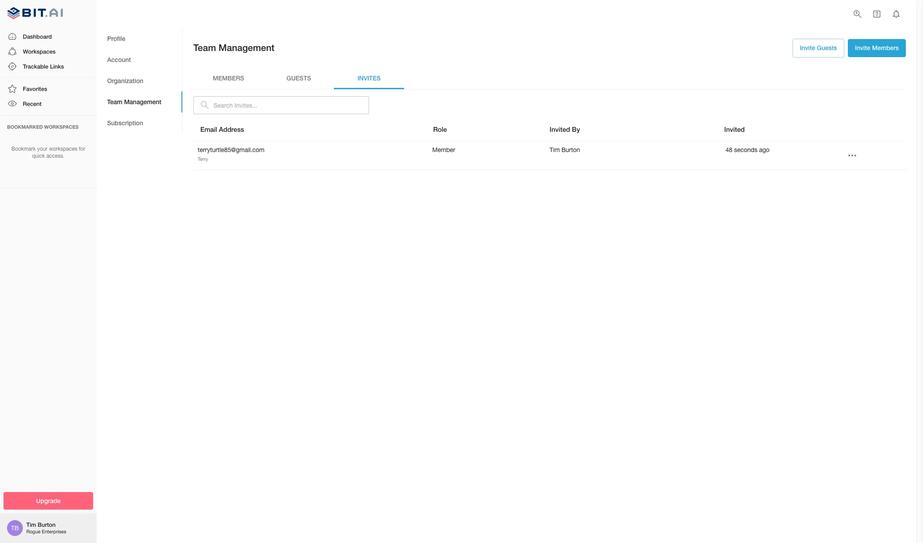 Task type: vqa. For each thing, say whether or not it's contained in the screenshot.
leftmost Burton
yes



Task type: locate. For each thing, give the bounding box(es) containing it.
recent
[[23, 100, 42, 107]]

bookmarked workspaces
[[7, 124, 79, 129]]

burton inside the tim burton rogue enterprises
[[38, 521, 56, 528]]

management up members
[[219, 42, 275, 53]]

1 invite from the left
[[800, 44, 816, 51]]

1 vertical spatial management
[[124, 98, 161, 105]]

1 horizontal spatial team management
[[193, 42, 275, 53]]

burton
[[562, 146, 580, 153], [38, 521, 56, 528]]

management
[[219, 42, 275, 53], [124, 98, 161, 105]]

team management
[[193, 42, 275, 53], [107, 98, 161, 105]]

burton down the by
[[562, 146, 580, 153]]

0 vertical spatial management
[[219, 42, 275, 53]]

0 vertical spatial burton
[[562, 146, 580, 153]]

recent button
[[0, 96, 97, 111]]

1 horizontal spatial management
[[219, 42, 275, 53]]

invites button
[[334, 68, 404, 89]]

trackable
[[23, 63, 48, 70]]

1 invited from the left
[[550, 125, 570, 133]]

team management up members
[[193, 42, 275, 53]]

subscription
[[107, 119, 143, 126]]

terryturtle85@gmail.com terry
[[198, 146, 265, 162]]

0 horizontal spatial invite
[[800, 44, 816, 51]]

0 horizontal spatial team
[[107, 98, 122, 105]]

0 horizontal spatial invited
[[550, 125, 570, 133]]

links
[[50, 63, 64, 70]]

workspaces
[[44, 124, 79, 129]]

account
[[107, 56, 131, 63]]

tim up rogue
[[26, 521, 36, 528]]

team up members
[[193, 42, 216, 53]]

tim inside the tim burton rogue enterprises
[[26, 521, 36, 528]]

burton up 'enterprises'
[[38, 521, 56, 528]]

tb
[[11, 525, 19, 532]]

team management down organization link
[[107, 98, 161, 105]]

1 horizontal spatial burton
[[562, 146, 580, 153]]

favorites button
[[0, 81, 97, 96]]

invited up the 48
[[725, 125, 745, 133]]

0 vertical spatial team
[[193, 42, 216, 53]]

0 horizontal spatial team management
[[107, 98, 161, 105]]

1 horizontal spatial tab list
[[193, 68, 906, 89]]

1 horizontal spatial tim
[[550, 146, 560, 153]]

member
[[433, 146, 455, 153]]

upgrade
[[36, 497, 61, 504]]

1 vertical spatial team management
[[107, 98, 161, 105]]

team
[[193, 42, 216, 53], [107, 98, 122, 105]]

1 vertical spatial tim
[[26, 521, 36, 528]]

tim burton rogue enterprises
[[26, 521, 66, 535]]

48
[[726, 146, 733, 153]]

1 vertical spatial burton
[[38, 521, 56, 528]]

invite
[[800, 44, 816, 51], [855, 44, 871, 51]]

tim burton
[[550, 146, 580, 153]]

email address
[[200, 125, 244, 133]]

tab list
[[97, 28, 182, 134], [193, 68, 906, 89]]

invite inside invite members button
[[855, 44, 871, 51]]

role
[[433, 125, 447, 133]]

invited
[[550, 125, 570, 133], [725, 125, 745, 133]]

workspaces
[[49, 146, 77, 152]]

access.
[[46, 153, 65, 159]]

management down organization link
[[124, 98, 161, 105]]

trackable links button
[[0, 59, 97, 74]]

terry
[[198, 156, 208, 162]]

dashboard button
[[0, 29, 97, 44]]

terryturtle85@gmail.com
[[198, 146, 265, 153]]

0 horizontal spatial tab list
[[97, 28, 182, 134]]

1 horizontal spatial invite
[[855, 44, 871, 51]]

burton for tim burton rogue enterprises
[[38, 521, 56, 528]]

subscription link
[[97, 113, 182, 134]]

tab list containing members
[[193, 68, 906, 89]]

0 horizontal spatial tim
[[26, 521, 36, 528]]

0 vertical spatial tim
[[550, 146, 560, 153]]

invite left members
[[855, 44, 871, 51]]

seconds
[[734, 146, 758, 153]]

team up subscription
[[107, 98, 122, 105]]

members button
[[193, 68, 264, 89]]

guests button
[[264, 68, 334, 89]]

invited for invited by
[[550, 125, 570, 133]]

for
[[79, 146, 85, 152]]

invite inside invite guests button
[[800, 44, 816, 51]]

1 vertical spatial team
[[107, 98, 122, 105]]

0 horizontal spatial burton
[[38, 521, 56, 528]]

0 vertical spatial team management
[[193, 42, 275, 53]]

tim down invited by
[[550, 146, 560, 153]]

2 invited from the left
[[725, 125, 745, 133]]

2 invite from the left
[[855, 44, 871, 51]]

invite left guests
[[800, 44, 816, 51]]

account link
[[97, 49, 182, 70]]

trackable links
[[23, 63, 64, 70]]

invited left the by
[[550, 125, 570, 133]]

dashboard
[[23, 33, 52, 40]]

1 horizontal spatial invited
[[725, 125, 745, 133]]

tim
[[550, 146, 560, 153], [26, 521, 36, 528]]



Task type: describe. For each thing, give the bounding box(es) containing it.
email
[[200, 125, 217, 133]]

address
[[219, 125, 244, 133]]

organization
[[107, 77, 143, 84]]

invite for invite members
[[855, 44, 871, 51]]

48 seconds ago
[[726, 146, 770, 153]]

guests
[[817, 44, 837, 51]]

ago
[[760, 146, 770, 153]]

by
[[572, 125, 580, 133]]

tim for tim burton
[[550, 146, 560, 153]]

invite members button
[[848, 39, 906, 57]]

your
[[37, 146, 48, 152]]

0 horizontal spatial management
[[124, 98, 161, 105]]

tim for tim burton rogue enterprises
[[26, 521, 36, 528]]

workspaces
[[23, 48, 56, 55]]

organization link
[[97, 70, 182, 91]]

tab list containing profile
[[97, 28, 182, 134]]

upgrade button
[[4, 492, 93, 510]]

enterprises
[[42, 529, 66, 535]]

profile link
[[97, 28, 182, 49]]

profile
[[107, 35, 125, 42]]

invite for invite guests
[[800, 44, 816, 51]]

guests
[[287, 74, 311, 82]]

rogue
[[26, 529, 41, 535]]

quick
[[32, 153, 45, 159]]

workspaces button
[[0, 44, 97, 59]]

Search Invites... search field
[[214, 96, 369, 114]]

invited for invited
[[725, 125, 745, 133]]

bookmark
[[11, 146, 36, 152]]

burton for tim burton
[[562, 146, 580, 153]]

invited by
[[550, 125, 580, 133]]

bookmarked
[[7, 124, 43, 129]]

bookmark your workspaces for quick access.
[[11, 146, 85, 159]]

favorites
[[23, 85, 47, 92]]

invite guests
[[800, 44, 837, 51]]

invite members
[[855, 44, 899, 51]]

invite guests button
[[793, 39, 845, 57]]

1 horizontal spatial team
[[193, 42, 216, 53]]

members
[[873, 44, 899, 51]]

members
[[213, 74, 244, 82]]

team management link
[[97, 91, 182, 113]]

invites
[[358, 74, 381, 82]]



